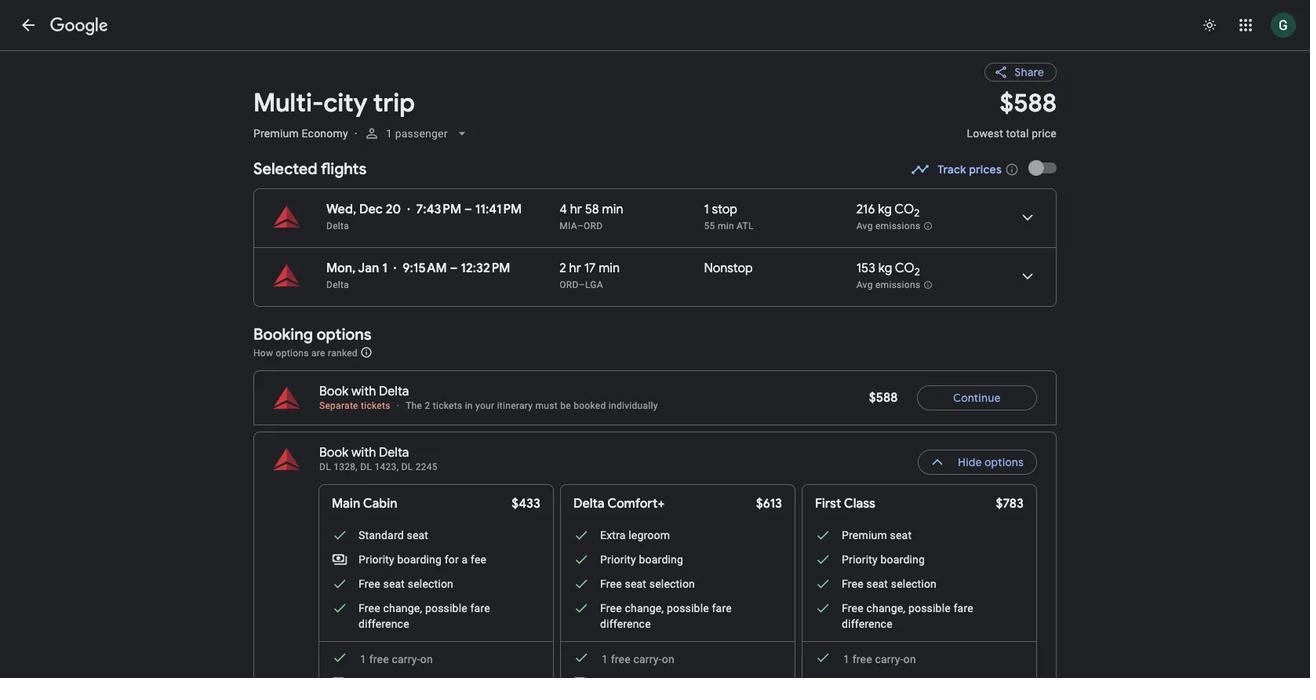 Task type: describe. For each thing, give the bounding box(es) containing it.
1 passenger
[[386, 127, 448, 140]]

are
[[312, 347, 326, 358]]

boarding for delta comfort+
[[639, 553, 684, 566]]

9:15 am
[[403, 261, 447, 276]]

learn more about booking options image
[[360, 346, 373, 359]]

selected
[[254, 159, 318, 179]]

possible for main cabin
[[425, 602, 468, 615]]

1 inside popup button
[[386, 127, 392, 140]]

nonstop flight. element
[[704, 261, 753, 279]]

options for hide
[[985, 455, 1024, 469]]

booking options
[[254, 325, 372, 345]]

1 stop 55 min atl
[[704, 202, 754, 232]]

total
[[1007, 127, 1030, 140]]

continue
[[954, 391, 1001, 405]]

separate
[[319, 400, 359, 411]]

58
[[585, 202, 600, 217]]

priority boarding for comfort+
[[600, 553, 684, 566]]

mia
[[560, 221, 578, 232]]

– inside 2 hr 17 min ord – lga
[[579, 279, 585, 290]]

continue button
[[917, 379, 1038, 417]]

delta up extra
[[574, 496, 605, 512]]

must
[[536, 400, 558, 411]]

3 on from the left
[[904, 653, 917, 666]]

cabin
[[363, 496, 398, 512]]

4
[[560, 202, 567, 217]]

list inside main content
[[254, 189, 1057, 306]]

20
[[386, 202, 401, 217]]

stop
[[712, 202, 738, 217]]

extra
[[600, 529, 626, 542]]

7:43 pm – 11:41 pm
[[416, 202, 522, 217]]

free change, possible fare difference for cabin
[[359, 602, 490, 630]]

multi-city trip
[[254, 87, 415, 119]]

ranked
[[328, 347, 358, 358]]

legroom
[[629, 529, 670, 542]]

avg emissions for 216
[[857, 221, 921, 232]]

delta up the
[[379, 384, 409, 400]]

book for book with delta
[[319, 384, 349, 400]]

layover (1 of 1) is a 55 min layover at hartsfield-jackson atlanta international airport in atlanta. element
[[704, 220, 849, 232]]

emissions for 153 kg co
[[876, 280, 921, 291]]

co for 216 kg co
[[895, 202, 915, 217]]

153
[[857, 261, 876, 276]]

3 carry- from the left
[[876, 653, 904, 666]]

total duration 4 hr 58 min. element
[[560, 202, 704, 220]]

2 dl from the left
[[360, 462, 372, 473]]

extra legroom
[[600, 529, 670, 542]]

$588 for $588
[[870, 390, 898, 406]]

carry- for main cabin
[[392, 653, 421, 666]]

jan
[[358, 261, 379, 276]]

multi-
[[254, 87, 324, 119]]

mon,
[[327, 261, 356, 276]]

standard
[[359, 529, 404, 542]]

with for book with delta dl 1328, dl 1423, dl 2245
[[352, 445, 376, 461]]

1423,
[[375, 462, 399, 473]]

book with delta dl 1328, dl 1423, dl 2245
[[319, 445, 438, 473]]

trip
[[373, 87, 415, 119]]

fare for $433
[[471, 602, 490, 615]]

1 passenger button
[[358, 115, 476, 152]]

flights
[[321, 159, 367, 179]]

588 us dollars element
[[1000, 87, 1057, 119]]

comfort+
[[608, 496, 665, 512]]

share
[[1015, 65, 1045, 79]]

passenger
[[395, 127, 448, 140]]

seat for first class
[[867, 578, 889, 590]]

avg for 153 kg co
[[857, 280, 873, 291]]

min for 4 hr 58 min
[[602, 202, 624, 217]]

11:41 pm
[[475, 202, 522, 217]]

selection for cabin
[[408, 578, 454, 590]]

seat for main cabin
[[383, 578, 405, 590]]

free for cabin
[[369, 653, 389, 666]]

1 free carry-on for main cabin
[[360, 653, 433, 666]]

min for 1 stop
[[718, 221, 735, 232]]

seat for delta comfort+
[[625, 578, 647, 590]]

itinerary
[[497, 400, 533, 411]]

2245
[[416, 462, 438, 473]]

track
[[938, 162, 967, 177]]

flight on monday, january 1. leaves o'hare international airport at 9:15 am on monday, january 1 and arrives at laguardia airport at 12:32 pm on monday, january 1. element
[[327, 261, 511, 276]]

change, for first class
[[867, 602, 906, 615]]

9:15 am – 12:32 pm
[[403, 261, 511, 276]]

free change, possible fare difference for class
[[842, 602, 974, 630]]

free seat selection for delta comfort+
[[600, 578, 695, 590]]

loading results progress bar
[[0, 50, 1311, 53]]

3 dl from the left
[[402, 462, 413, 473]]

flight details. flight on monday, january 1. leaves o'hare international airport at 9:15 am on monday, january 1 and arrives at laguardia airport at 12:32 pm on monday, january 1. image
[[1009, 257, 1047, 295]]

booked
[[574, 400, 606, 411]]

premium seat
[[842, 529, 912, 542]]

588 US dollars text field
[[870, 390, 898, 406]]

lga
[[585, 279, 604, 290]]

separate tickets
[[319, 400, 391, 411]]

the
[[406, 400, 422, 411]]

first class
[[816, 496, 876, 512]]

atl
[[737, 221, 754, 232]]

your
[[476, 400, 495, 411]]

a
[[462, 553, 468, 566]]

difference for class
[[842, 618, 893, 630]]

7:43 pm
[[416, 202, 462, 217]]

wed,
[[327, 202, 357, 217]]

1 free carry-on for delta comfort+
[[602, 653, 675, 666]]

in
[[465, 400, 473, 411]]

free seat selection for main cabin
[[359, 578, 454, 590]]

city
[[324, 87, 368, 119]]

delta comfort+
[[574, 496, 665, 512]]

2 right the
[[425, 400, 431, 411]]

2 inside 216 kg co 2
[[915, 207, 920, 220]]

Departure time: 9:15 AM. text field
[[403, 261, 447, 276]]

$433
[[512, 496, 541, 512]]

153 kg co 2
[[857, 261, 921, 279]]

hr for 4
[[570, 202, 582, 217]]

free change, possible fare difference for comfort+
[[600, 602, 732, 630]]

2 hr 17 min ord – lga
[[560, 261, 620, 290]]

share button
[[985, 63, 1057, 82]]

kg for 216
[[878, 202, 892, 217]]

class
[[844, 496, 876, 512]]

how
[[254, 347, 273, 358]]

216 kg co 2
[[857, 202, 920, 220]]

flight details. flight on wednesday, december 20. leaves miami international airport at 7:43 pm on wednesday, december 20 and arrives at o'hare international airport at 11:41 pm on wednesday, december 20. image
[[1009, 199, 1047, 236]]

difference for comfort+
[[600, 618, 651, 630]]

Flight numbers DL 1328, DL 1423, DL 2245 text field
[[319, 462, 438, 473]]

first checked bag costs 60 us dollars element for delta comfort+
[[574, 675, 589, 678]]

wed, dec 20
[[327, 202, 401, 217]]

for
[[445, 553, 459, 566]]

hide
[[958, 455, 982, 469]]



Task type: locate. For each thing, give the bounding box(es) containing it.
boarding down legroom
[[639, 553, 684, 566]]

0 horizontal spatial change,
[[383, 602, 423, 615]]

Arrival time: 12:32 PM. text field
[[461, 261, 511, 276]]

1 carry- from the left
[[392, 653, 421, 666]]

0 horizontal spatial tickets
[[361, 400, 391, 411]]

1 fare from the left
[[471, 602, 490, 615]]

2 horizontal spatial fare
[[954, 602, 974, 615]]

change, down priority boarding for a fee
[[383, 602, 423, 615]]

selection
[[408, 578, 454, 590], [650, 578, 695, 590], [891, 578, 937, 590]]

free seat selection for first class
[[842, 578, 937, 590]]

1 tickets from the left
[[361, 400, 391, 411]]

1 horizontal spatial boarding
[[639, 553, 684, 566]]

1 horizontal spatial difference
[[600, 618, 651, 630]]

2 vertical spatial options
[[985, 455, 1024, 469]]

0 horizontal spatial free
[[369, 653, 389, 666]]

selected flights
[[254, 159, 367, 179]]

boarding down premium seat
[[881, 553, 926, 566]]

difference
[[359, 618, 410, 630], [600, 618, 651, 630], [842, 618, 893, 630]]

hr for 2
[[570, 261, 582, 276]]

1 horizontal spatial priority boarding
[[842, 553, 926, 566]]

1 horizontal spatial priority
[[600, 553, 636, 566]]

with inside book with delta dl 1328, dl 1423, dl 2245
[[352, 445, 376, 461]]

with up separate tickets
[[352, 384, 376, 400]]

min down 1 stop flight. element at the right
[[718, 221, 735, 232]]

kg right 153
[[879, 261, 893, 276]]

2 book from the top
[[319, 445, 349, 461]]

tickets
[[361, 400, 391, 411], [433, 400, 463, 411]]

3 priority from the left
[[842, 553, 878, 566]]

go back image
[[19, 16, 38, 35]]

3 1 free carry-on from the left
[[844, 653, 917, 666]]

avg for 216 kg co
[[857, 221, 873, 232]]

co right 153
[[895, 261, 915, 276]]

0 vertical spatial emissions
[[876, 221, 921, 232]]

main content
[[254, 50, 1057, 678]]

with
[[352, 384, 376, 400], [352, 445, 376, 461]]

1 vertical spatial premium
[[842, 529, 888, 542]]

0 horizontal spatial premium
[[254, 127, 299, 140]]

min right 58
[[602, 202, 624, 217]]

2 horizontal spatial free seat selection
[[842, 578, 937, 590]]

2 horizontal spatial boarding
[[881, 553, 926, 566]]

ord left lga
[[560, 279, 579, 290]]

2 left the 17
[[560, 261, 567, 276]]

emissions
[[876, 221, 921, 232], [876, 280, 921, 291]]

1 vertical spatial  image
[[394, 261, 397, 276]]

 image for premium economy
[[355, 127, 358, 140]]

hr
[[570, 202, 582, 217], [570, 261, 582, 276]]

3 free seat selection from the left
[[842, 578, 937, 590]]

premium down multi-
[[254, 127, 299, 140]]

delta up 1423,
[[379, 445, 409, 461]]

how options are ranked
[[254, 347, 360, 358]]

hr inside 2 hr 17 min ord – lga
[[570, 261, 582, 276]]

on for comfort+
[[662, 653, 675, 666]]

1 vertical spatial min
[[718, 221, 735, 232]]

1 horizontal spatial options
[[317, 325, 372, 345]]

kg right 216
[[878, 202, 892, 217]]

priority down premium seat
[[842, 553, 878, 566]]

premium economy
[[254, 127, 348, 140]]

avg emissions for 153
[[857, 280, 921, 291]]

2 first checked bag costs 60 us dollars element from the left
[[574, 675, 589, 678]]

2 horizontal spatial on
[[904, 653, 917, 666]]

selection for comfort+
[[650, 578, 695, 590]]

options up ranked
[[317, 325, 372, 345]]

1 horizontal spatial selection
[[650, 578, 695, 590]]

hide options button
[[918, 443, 1038, 481]]

1 kg from the top
[[878, 202, 892, 217]]

possible
[[425, 602, 468, 615], [667, 602, 709, 615], [909, 602, 951, 615]]

hr inside 4 hr 58 min mia – ord
[[570, 202, 582, 217]]

first checked bag costs 60 us dollars element for main cabin
[[332, 675, 348, 678]]

0 horizontal spatial first checked bag costs 60 us dollars image
[[332, 675, 348, 678]]

2 horizontal spatial options
[[985, 455, 1024, 469]]

 image for mon, jan 1
[[394, 261, 397, 276]]

fee
[[471, 553, 487, 566]]

2 horizontal spatial priority
[[842, 553, 878, 566]]

1 free from the left
[[369, 653, 389, 666]]

 image right jan
[[394, 261, 397, 276]]

emissions down 153 kg co 2
[[876, 280, 921, 291]]

2 free seat selection from the left
[[600, 578, 695, 590]]

free seat selection down legroom
[[600, 578, 695, 590]]

2 horizontal spatial selection
[[891, 578, 937, 590]]

2 avg emissions from the top
[[857, 280, 921, 291]]

2 free from the left
[[611, 653, 631, 666]]

tickets down book with delta
[[361, 400, 391, 411]]

premium for premium economy
[[254, 127, 299, 140]]

co for 153 kg co
[[895, 261, 915, 276]]

1 co from the top
[[895, 202, 915, 217]]

0 horizontal spatial options
[[276, 347, 309, 358]]

economy
[[302, 127, 348, 140]]

$588
[[1000, 87, 1057, 119], [870, 390, 898, 406]]

1 dl from the left
[[319, 462, 331, 473]]

book for book with delta dl 1328, dl 1423, dl 2245
[[319, 445, 349, 461]]

hr left the 17
[[570, 261, 582, 276]]

2 emissions from the top
[[876, 280, 921, 291]]

avg down 216
[[857, 221, 873, 232]]

possible for delta comfort+
[[667, 602, 709, 615]]

avg emissions down 216 kg co 2
[[857, 221, 921, 232]]

ord inside 2 hr 17 min ord – lga
[[560, 279, 579, 290]]

0 vertical spatial book
[[319, 384, 349, 400]]

1 inside 1 stop 55 min atl
[[704, 202, 709, 217]]

min for 2 hr 17 min
[[599, 261, 620, 276]]

free seat selection down priority boarding for a fee
[[359, 578, 454, 590]]

0 vertical spatial avg emissions
[[857, 221, 921, 232]]

1 vertical spatial avg emissions
[[857, 280, 921, 291]]

1 boarding from the left
[[398, 553, 442, 566]]

priority for class
[[842, 553, 878, 566]]

3 change, from the left
[[867, 602, 906, 615]]

dl left 1328,
[[319, 462, 331, 473]]

free seat selection down premium seat
[[842, 578, 937, 590]]

0 vertical spatial  image
[[355, 127, 358, 140]]

2 carry- from the left
[[634, 653, 662, 666]]

emissions down 216 kg co 2
[[876, 221, 921, 232]]

$783
[[996, 496, 1024, 512]]

3 possible from the left
[[909, 602, 951, 615]]

boarding for first class
[[881, 553, 926, 566]]

2 horizontal spatial difference
[[842, 618, 893, 630]]

hr right 4
[[570, 202, 582, 217]]

0 vertical spatial co
[[895, 202, 915, 217]]

lowest
[[967, 127, 1004, 140]]

with for book with delta
[[352, 384, 376, 400]]

Arrival time: 11:41 PM. text field
[[475, 202, 522, 217]]

priority boarding for a fee
[[359, 553, 487, 566]]

dec
[[360, 202, 383, 217]]

0 vertical spatial ord
[[584, 221, 603, 232]]

3 difference from the left
[[842, 618, 893, 630]]

change, down legroom
[[625, 602, 664, 615]]

0 vertical spatial options
[[317, 325, 372, 345]]

ord down 58
[[584, 221, 603, 232]]

1 vertical spatial co
[[895, 261, 915, 276]]

fare for $613
[[712, 602, 732, 615]]

None text field
[[967, 87, 1057, 154]]

2 with from the top
[[352, 445, 376, 461]]

delta down wed, at left top
[[327, 221, 349, 232]]

2 1 free carry-on from the left
[[602, 653, 675, 666]]

0 horizontal spatial priority boarding
[[600, 553, 684, 566]]

0 horizontal spatial difference
[[359, 618, 410, 630]]

track prices
[[938, 162, 1002, 177]]

none text field containing $588
[[967, 87, 1057, 154]]

1328,
[[334, 462, 358, 473]]

flight on wednesday, december 20. leaves miami international airport at 7:43 pm on wednesday, december 20 and arrives at o'hare international airport at 11:41 pm on wednesday, december 20. element
[[327, 202, 522, 217]]

change, for main cabin
[[383, 602, 423, 615]]

main
[[332, 496, 361, 512]]

1 free change, possible fare difference from the left
[[359, 602, 490, 630]]

1 with from the top
[[352, 384, 376, 400]]

dl left 2245
[[402, 462, 413, 473]]

boarding
[[398, 553, 442, 566], [639, 553, 684, 566], [881, 553, 926, 566]]

delta inside book with delta dl 1328, dl 1423, dl 2245
[[379, 445, 409, 461]]

hide options
[[958, 455, 1024, 469]]

1 horizontal spatial on
[[662, 653, 675, 666]]

2 boarding from the left
[[639, 553, 684, 566]]

boarding left for on the bottom left
[[398, 553, 442, 566]]

2 horizontal spatial change,
[[867, 602, 906, 615]]

0 horizontal spatial first checked bag costs 60 us dollars element
[[332, 675, 348, 678]]

mon, jan 1
[[327, 261, 388, 276]]

individually
[[609, 400, 658, 411]]

min inside 4 hr 58 min mia – ord
[[602, 202, 624, 217]]

kg inside 216 kg co 2
[[878, 202, 892, 217]]

1 horizontal spatial dl
[[360, 462, 372, 473]]

kg
[[878, 202, 892, 217], [879, 261, 893, 276]]

0 vertical spatial hr
[[570, 202, 582, 217]]

$588 lowest total price
[[967, 87, 1057, 140]]

1 horizontal spatial fare
[[712, 602, 732, 615]]

free
[[369, 653, 389, 666], [611, 653, 631, 666], [853, 653, 873, 666]]

free
[[359, 578, 381, 590], [600, 578, 622, 590], [842, 578, 864, 590], [359, 602, 381, 615], [600, 602, 622, 615], [842, 602, 864, 615]]

priority boarding for class
[[842, 553, 926, 566]]

2 priority boarding from the left
[[842, 553, 926, 566]]

priority boarding down extra legroom
[[600, 553, 684, 566]]

1 horizontal spatial carry-
[[634, 653, 662, 666]]

2 first checked bag costs 60 us dollars image from the left
[[574, 675, 589, 678]]

book
[[319, 384, 349, 400], [319, 445, 349, 461]]

kg inside 153 kg co 2
[[879, 261, 893, 276]]

first
[[816, 496, 842, 512]]

3 free change, possible fare difference from the left
[[842, 602, 974, 630]]

–
[[465, 202, 472, 217], [578, 221, 584, 232], [450, 261, 458, 276], [579, 279, 585, 290]]

3 selection from the left
[[891, 578, 937, 590]]

1 horizontal spatial ord
[[584, 221, 603, 232]]

seat
[[407, 529, 429, 542], [891, 529, 912, 542], [383, 578, 405, 590], [625, 578, 647, 590], [867, 578, 889, 590]]

1 priority from the left
[[359, 553, 395, 566]]

1 change, from the left
[[383, 602, 423, 615]]

price
[[1032, 127, 1057, 140]]

1 horizontal spatial 1 free carry-on
[[602, 653, 675, 666]]

1 priority boarding from the left
[[600, 553, 684, 566]]

free for comfort+
[[611, 653, 631, 666]]

0 horizontal spatial on
[[421, 653, 433, 666]]

0 vertical spatial kg
[[878, 202, 892, 217]]

1
[[386, 127, 392, 140], [704, 202, 709, 217], [382, 261, 388, 276], [360, 653, 367, 666], [602, 653, 608, 666], [844, 653, 850, 666]]

1 free seat selection from the left
[[359, 578, 454, 590]]

options
[[317, 325, 372, 345], [276, 347, 309, 358], [985, 455, 1024, 469]]

book inside book with delta dl 1328, dl 1423, dl 2245
[[319, 445, 349, 461]]

min right the 17
[[599, 261, 620, 276]]

0 horizontal spatial 1 free carry-on
[[360, 653, 433, 666]]

0 horizontal spatial priority
[[359, 553, 395, 566]]

Departure time: 7:43 PM. text field
[[416, 202, 462, 217]]

selection down priority boarding for a fee
[[408, 578, 454, 590]]

delta down 'mon,'
[[327, 279, 349, 290]]

0 vertical spatial with
[[352, 384, 376, 400]]

0 horizontal spatial free change, possible fare difference
[[359, 602, 490, 630]]

first checked bag costs 60 us dollars image for delta comfort+
[[574, 675, 589, 678]]

1 vertical spatial $588
[[870, 390, 898, 406]]

12:32 pm
[[461, 261, 511, 276]]

1 horizontal spatial $588
[[1000, 87, 1057, 119]]

2 difference from the left
[[600, 618, 651, 630]]

tickets left in
[[433, 400, 463, 411]]

kg for 153
[[879, 261, 893, 276]]

2 selection from the left
[[650, 578, 695, 590]]

1 horizontal spatial free
[[611, 653, 631, 666]]

2 kg from the top
[[879, 261, 893, 276]]

book up separate
[[319, 384, 349, 400]]

0 horizontal spatial possible
[[425, 602, 468, 615]]

co inside 216 kg co 2
[[895, 202, 915, 217]]

$588 inside $588 lowest total price
[[1000, 87, 1057, 119]]

priority boarding
[[600, 553, 684, 566], [842, 553, 926, 566]]

1 vertical spatial kg
[[879, 261, 893, 276]]

first checked bag costs 60 us dollars image
[[332, 675, 348, 678], [574, 675, 589, 678]]

2 priority from the left
[[600, 553, 636, 566]]

 image right economy
[[355, 127, 358, 140]]

selection down premium seat
[[891, 578, 937, 590]]

difference for cabin
[[359, 618, 410, 630]]

1 vertical spatial with
[[352, 445, 376, 461]]

priority down extra
[[600, 553, 636, 566]]

2 tickets from the left
[[433, 400, 463, 411]]

2 right 153
[[915, 265, 921, 279]]

min inside 2 hr 17 min ord – lga
[[599, 261, 620, 276]]

1 first checked bag costs 60 us dollars image from the left
[[332, 675, 348, 678]]

prices
[[970, 162, 1002, 177]]

free change, possible fare difference
[[359, 602, 490, 630], [600, 602, 732, 630], [842, 602, 974, 630]]

priority down standard
[[359, 553, 395, 566]]

1 emissions from the top
[[876, 221, 921, 232]]

2 inside 2 hr 17 min ord – lga
[[560, 261, 567, 276]]

co right 216
[[895, 202, 915, 217]]

min inside 1 stop 55 min atl
[[718, 221, 735, 232]]

on
[[421, 653, 433, 666], [662, 653, 675, 666], [904, 653, 917, 666]]

0 horizontal spatial free seat selection
[[359, 578, 454, 590]]

1 vertical spatial hr
[[570, 261, 582, 276]]

list containing wed, dec 20
[[254, 189, 1057, 306]]

priority for comfort+
[[600, 553, 636, 566]]

55
[[704, 221, 716, 232]]

0 horizontal spatial fare
[[471, 602, 490, 615]]

main cabin
[[332, 496, 398, 512]]

co inside 153 kg co 2
[[895, 261, 915, 276]]

2 change, from the left
[[625, 602, 664, 615]]

Multi-city trip text field
[[254, 87, 949, 119]]

1 possible from the left
[[425, 602, 468, 615]]

options for booking
[[317, 325, 372, 345]]

0 horizontal spatial $588
[[870, 390, 898, 406]]

3 boarding from the left
[[881, 553, 926, 566]]

change, down premium seat
[[867, 602, 906, 615]]

1 first checked bag costs 60 us dollars element from the left
[[332, 675, 348, 678]]

change,
[[383, 602, 423, 615], [625, 602, 664, 615], [867, 602, 906, 615]]

1 vertical spatial book
[[319, 445, 349, 461]]

booking
[[254, 325, 313, 345]]

0 horizontal spatial dl
[[319, 462, 331, 473]]

1 vertical spatial emissions
[[876, 280, 921, 291]]

book up 1328,
[[319, 445, 349, 461]]

1 vertical spatial ord
[[560, 279, 579, 290]]

carry- for delta comfort+
[[634, 653, 662, 666]]

carry-
[[392, 653, 421, 666], [634, 653, 662, 666], [876, 653, 904, 666]]

priority boarding down premium seat
[[842, 553, 926, 566]]

1 horizontal spatial  image
[[394, 261, 397, 276]]

on for cabin
[[421, 653, 433, 666]]

1 horizontal spatial free seat selection
[[600, 578, 695, 590]]

selection for class
[[891, 578, 937, 590]]

2 horizontal spatial free
[[853, 653, 873, 666]]

0 horizontal spatial selection
[[408, 578, 454, 590]]

1 horizontal spatial possible
[[667, 602, 709, 615]]

0 horizontal spatial carry-
[[392, 653, 421, 666]]

2 on from the left
[[662, 653, 675, 666]]

0 vertical spatial avg
[[857, 221, 873, 232]]

first checked bag costs 60 us dollars image for main cabin
[[332, 675, 348, 678]]

1 horizontal spatial first checked bag costs 60 us dollars image
[[574, 675, 589, 678]]

emissions for 216 kg co
[[876, 221, 921, 232]]

2 co from the top
[[895, 261, 915, 276]]

1 selection from the left
[[408, 578, 454, 590]]

1 horizontal spatial premium
[[842, 529, 888, 542]]

2 horizontal spatial carry-
[[876, 653, 904, 666]]

0 vertical spatial min
[[602, 202, 624, 217]]

0 vertical spatial $588
[[1000, 87, 1057, 119]]

$588 for $588 lowest total price
[[1000, 87, 1057, 119]]

possible for first class
[[909, 602, 951, 615]]

the 2 tickets in your itinerary must be booked individually
[[406, 400, 658, 411]]

2 right 216
[[915, 207, 920, 220]]

1 1 free carry-on from the left
[[360, 653, 433, 666]]

1 horizontal spatial free change, possible fare difference
[[600, 602, 732, 630]]

nonstop
[[704, 261, 753, 276]]

boarding for main cabin
[[398, 553, 442, 566]]

options down booking at the left
[[276, 347, 309, 358]]

options for how
[[276, 347, 309, 358]]

 image
[[355, 127, 358, 140], [394, 261, 397, 276]]

2 avg from the top
[[857, 280, 873, 291]]

dl
[[319, 462, 331, 473], [360, 462, 372, 473], [402, 462, 413, 473]]

1 vertical spatial options
[[276, 347, 309, 358]]

1 book from the top
[[319, 384, 349, 400]]

list
[[254, 189, 1057, 306]]

min
[[602, 202, 624, 217], [718, 221, 735, 232], [599, 261, 620, 276]]

free seat selection
[[359, 578, 454, 590], [600, 578, 695, 590], [842, 578, 937, 590]]

book with delta
[[319, 384, 409, 400]]

co
[[895, 202, 915, 217], [895, 261, 915, 276]]

learn more about tracked prices image
[[1005, 162, 1020, 177]]

premium down class
[[842, 529, 888, 542]]

main content containing multi-city trip
[[254, 50, 1057, 678]]

2 horizontal spatial free change, possible fare difference
[[842, 602, 974, 630]]

1 vertical spatial avg
[[857, 280, 873, 291]]

avg emissions down 153 kg co 2
[[857, 280, 921, 291]]

selection down legroom
[[650, 578, 695, 590]]

fare for $783
[[954, 602, 974, 615]]

priority for cabin
[[359, 553, 395, 566]]

fare
[[471, 602, 490, 615], [712, 602, 732, 615], [954, 602, 974, 615]]

216
[[857, 202, 876, 217]]

dl right 1328,
[[360, 462, 372, 473]]

1 avg from the top
[[857, 221, 873, 232]]

3 fare from the left
[[954, 602, 974, 615]]

1 avg emissions from the top
[[857, 221, 921, 232]]

ord inside 4 hr 58 min mia – ord
[[584, 221, 603, 232]]

2 fare from the left
[[712, 602, 732, 615]]

– inside 4 hr 58 min mia – ord
[[578, 221, 584, 232]]

17
[[585, 261, 596, 276]]

first checked bag costs 60 us dollars element
[[332, 675, 348, 678], [574, 675, 589, 678]]

1 horizontal spatial tickets
[[433, 400, 463, 411]]

1 difference from the left
[[359, 618, 410, 630]]

2 vertical spatial min
[[599, 261, 620, 276]]

change appearance image
[[1192, 6, 1229, 44]]

2 inside 153 kg co 2
[[915, 265, 921, 279]]

be
[[561, 400, 571, 411]]

standard seat
[[359, 529, 429, 542]]

options inside hide options dropdown button
[[985, 455, 1024, 469]]

2 horizontal spatial dl
[[402, 462, 413, 473]]

options right hide
[[985, 455, 1024, 469]]

2 free change, possible fare difference from the left
[[600, 602, 732, 630]]

total duration 2 hr 17 min. element
[[560, 261, 704, 279]]

4 hr 58 min mia – ord
[[560, 202, 624, 232]]

$613
[[756, 496, 783, 512]]

avg down 153
[[857, 280, 873, 291]]

2 horizontal spatial 1 free carry-on
[[844, 653, 917, 666]]

1 on from the left
[[421, 653, 433, 666]]

1 horizontal spatial first checked bag costs 60 us dollars element
[[574, 675, 589, 678]]

3 free from the left
[[853, 653, 873, 666]]

learn more about booking options element
[[360, 344, 373, 361]]

change, for delta comfort+
[[625, 602, 664, 615]]

with up dl 1328, dl 1423, dl 2245 text field
[[352, 445, 376, 461]]

2 possible from the left
[[667, 602, 709, 615]]

0 horizontal spatial  image
[[355, 127, 358, 140]]

0 vertical spatial premium
[[254, 127, 299, 140]]

2 horizontal spatial possible
[[909, 602, 951, 615]]

1 horizontal spatial change,
[[625, 602, 664, 615]]

1 stop flight. element
[[704, 202, 738, 220]]

0 horizontal spatial ord
[[560, 279, 579, 290]]

premium for premium seat
[[842, 529, 888, 542]]

0 horizontal spatial boarding
[[398, 553, 442, 566]]



Task type: vqa. For each thing, say whether or not it's contained in the screenshot.
rightmost ORD
yes



